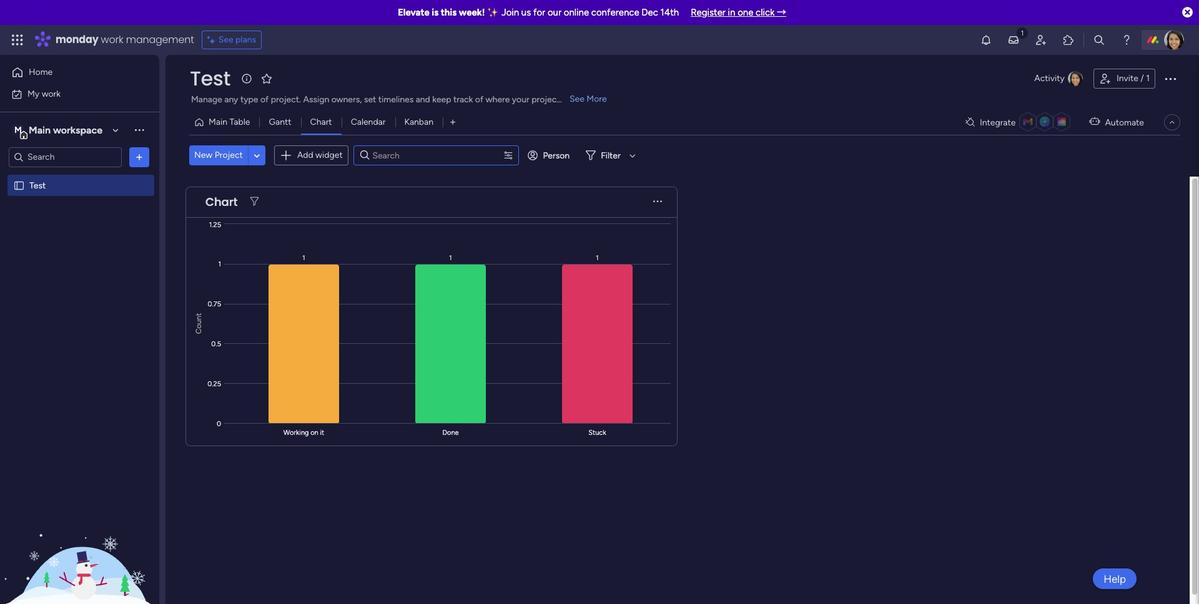 Task type: vqa. For each thing, say whether or not it's contained in the screenshot.
Elevate is this week! ✨ Join us for our online conference Dec 14th
yes



Task type: locate. For each thing, give the bounding box(es) containing it.
plans
[[235, 34, 256, 45]]

more
[[587, 94, 607, 104]]

options image
[[1163, 71, 1178, 86], [133, 151, 146, 163]]

work right monday
[[101, 32, 123, 47]]

✨
[[487, 7, 499, 18]]

see left more
[[570, 94, 584, 104]]

main
[[209, 117, 227, 127], [29, 124, 51, 136]]

1 horizontal spatial work
[[101, 32, 123, 47]]

home
[[29, 67, 53, 77]]

0 vertical spatial test
[[190, 64, 230, 92]]

option
[[0, 174, 159, 177]]

kanban button
[[395, 112, 443, 132]]

chart down assign
[[310, 117, 332, 127]]

gantt button
[[259, 112, 301, 132]]

options image down the workspace options icon at the left
[[133, 151, 146, 163]]

angle down image
[[254, 151, 260, 160]]

manage any type of project. assign owners, set timelines and keep track of where your project stands.
[[191, 94, 590, 105]]

apps image
[[1062, 34, 1075, 46]]

invite
[[1117, 73, 1138, 84]]

test
[[190, 64, 230, 92], [29, 180, 46, 191]]

main left table
[[209, 117, 227, 127]]

main right workspace icon
[[29, 124, 51, 136]]

more dots image
[[653, 197, 662, 207]]

register in one click →
[[691, 7, 786, 18]]

chart left v2 funnel image
[[205, 194, 238, 210]]

notifications image
[[980, 34, 992, 46]]

0 horizontal spatial test
[[29, 180, 46, 191]]

and
[[416, 94, 430, 105]]

1 horizontal spatial see
[[570, 94, 584, 104]]

0 vertical spatial work
[[101, 32, 123, 47]]

1 vertical spatial see
[[570, 94, 584, 104]]

test list box
[[0, 172, 159, 365]]

1 of from the left
[[260, 94, 269, 105]]

dapulse integrations image
[[965, 118, 975, 127]]

of right type
[[260, 94, 269, 105]]

manage
[[191, 94, 222, 105]]

1 image
[[1017, 26, 1028, 40]]

filter
[[601, 150, 621, 161]]

Search field
[[369, 147, 471, 164]]

1 horizontal spatial main
[[209, 117, 227, 127]]

project
[[215, 150, 243, 161]]

arrow down image
[[625, 148, 640, 163]]

0 vertical spatial options image
[[1163, 71, 1178, 86]]

of
[[260, 94, 269, 105], [475, 94, 483, 105]]

work
[[101, 32, 123, 47], [42, 88, 61, 99]]

1 vertical spatial options image
[[133, 151, 146, 163]]

james peterson image
[[1164, 30, 1184, 50]]

your
[[512, 94, 529, 105]]

chart button
[[301, 112, 341, 132]]

add to favorites image
[[260, 72, 273, 85]]

0 vertical spatial chart
[[310, 117, 332, 127]]

workspace
[[53, 124, 102, 136]]

test up manage
[[190, 64, 230, 92]]

→
[[777, 7, 786, 18]]

owners,
[[331, 94, 362, 105]]

see for see more
[[570, 94, 584, 104]]

elevate is this week! ✨ join us for our online conference dec 14th
[[398, 7, 679, 18]]

see plans
[[218, 34, 256, 45]]

is
[[432, 7, 439, 18]]

Test field
[[187, 64, 233, 92]]

register in one click → link
[[691, 7, 786, 18]]

table
[[229, 117, 250, 127]]

main for main workspace
[[29, 124, 51, 136]]

inbox image
[[1007, 34, 1020, 46]]

join
[[501, 7, 519, 18]]

v2 search image
[[360, 149, 369, 163]]

1 horizontal spatial chart
[[310, 117, 332, 127]]

work right my
[[42, 88, 61, 99]]

1 horizontal spatial test
[[190, 64, 230, 92]]

workspace selection element
[[12, 123, 104, 139]]

activity
[[1034, 73, 1065, 84]]

1 vertical spatial work
[[42, 88, 61, 99]]

chart inside button
[[310, 117, 332, 127]]

0 horizontal spatial options image
[[133, 151, 146, 163]]

0 horizontal spatial main
[[29, 124, 51, 136]]

0 vertical spatial see
[[218, 34, 233, 45]]

conference
[[591, 7, 639, 18]]

project
[[532, 94, 560, 105]]

elevate
[[398, 7, 430, 18]]

chart
[[310, 117, 332, 127], [205, 194, 238, 210]]

0 horizontal spatial of
[[260, 94, 269, 105]]

m
[[14, 125, 22, 135]]

see
[[218, 34, 233, 45], [570, 94, 584, 104]]

main inside workspace selection element
[[29, 124, 51, 136]]

of right track at top
[[475, 94, 483, 105]]

my work button
[[7, 84, 134, 104]]

1 vertical spatial chart
[[205, 194, 238, 210]]

main inside button
[[209, 117, 227, 127]]

calendar
[[351, 117, 386, 127]]

options image right "1"
[[1163, 71, 1178, 86]]

add
[[297, 150, 313, 161]]

workspace image
[[12, 123, 24, 137]]

1 horizontal spatial of
[[475, 94, 483, 105]]

autopilot image
[[1089, 114, 1100, 130]]

workspace options image
[[133, 124, 146, 136]]

test right public board icon
[[29, 180, 46, 191]]

us
[[521, 7, 531, 18]]

search everything image
[[1093, 34, 1105, 46]]

assign
[[303, 94, 329, 105]]

0 horizontal spatial see
[[218, 34, 233, 45]]

invite / 1
[[1117, 73, 1150, 84]]

person button
[[523, 146, 577, 166]]

new
[[194, 150, 213, 161]]

see left plans
[[218, 34, 233, 45]]

see inside button
[[218, 34, 233, 45]]

work inside button
[[42, 88, 61, 99]]

gantt
[[269, 117, 291, 127]]

0 horizontal spatial work
[[42, 88, 61, 99]]

1 vertical spatial test
[[29, 180, 46, 191]]

invite members image
[[1035, 34, 1047, 46]]

register
[[691, 7, 726, 18]]

see more
[[570, 94, 607, 104]]



Task type: describe. For each thing, give the bounding box(es) containing it.
2 of from the left
[[475, 94, 483, 105]]

see plans button
[[202, 31, 262, 49]]

main table button
[[189, 112, 259, 132]]

this
[[441, 7, 457, 18]]

help button
[[1093, 569, 1137, 590]]

help
[[1104, 573, 1126, 585]]

lottie animation element
[[0, 478, 159, 605]]

help image
[[1120, 34, 1133, 46]]

see more link
[[568, 93, 608, 106]]

add view image
[[450, 118, 455, 127]]

set
[[364, 94, 376, 105]]

public board image
[[13, 180, 25, 191]]

project.
[[271, 94, 301, 105]]

home button
[[7, 62, 134, 82]]

where
[[486, 94, 510, 105]]

calendar button
[[341, 112, 395, 132]]

for
[[533, 7, 545, 18]]

keep
[[432, 94, 451, 105]]

click
[[756, 7, 775, 18]]

add widget
[[297, 150, 343, 161]]

1 horizontal spatial options image
[[1163, 71, 1178, 86]]

1
[[1146, 73, 1150, 84]]

online
[[564, 7, 589, 18]]

v2 funnel image
[[250, 197, 259, 207]]

my
[[27, 88, 39, 99]]

any
[[224, 94, 238, 105]]

monday work management
[[56, 32, 194, 47]]

our
[[548, 7, 561, 18]]

invite / 1 button
[[1094, 69, 1155, 89]]

select product image
[[11, 34, 24, 46]]

monday
[[56, 32, 98, 47]]

/
[[1141, 73, 1144, 84]]

in
[[728, 7, 735, 18]]

new project
[[194, 150, 243, 161]]

widget
[[315, 150, 343, 161]]

week!
[[459, 7, 485, 18]]

main for main table
[[209, 117, 227, 127]]

kanban
[[404, 117, 433, 127]]

test inside list box
[[29, 180, 46, 191]]

person
[[543, 150, 570, 161]]

main workspace
[[29, 124, 102, 136]]

one
[[738, 7, 753, 18]]

collapse board header image
[[1167, 117, 1177, 127]]

activity button
[[1029, 69, 1089, 89]]

show board description image
[[239, 72, 254, 85]]

dec
[[642, 7, 658, 18]]

Search in workspace field
[[26, 150, 104, 164]]

timelines
[[378, 94, 414, 105]]

new project button
[[189, 146, 248, 166]]

lottie animation image
[[0, 478, 159, 605]]

main table
[[209, 117, 250, 127]]

0 horizontal spatial chart
[[205, 194, 238, 210]]

management
[[126, 32, 194, 47]]

track
[[453, 94, 473, 105]]

integrate
[[980, 117, 1016, 128]]

stands.
[[562, 94, 590, 105]]

14th
[[661, 7, 679, 18]]

filter button
[[581, 146, 640, 166]]

search options image
[[504, 151, 514, 161]]

automate
[[1105, 117, 1144, 128]]

see for see plans
[[218, 34, 233, 45]]

work for my
[[42, 88, 61, 99]]

add widget button
[[274, 146, 348, 166]]

type
[[240, 94, 258, 105]]

work for monday
[[101, 32, 123, 47]]

my work
[[27, 88, 61, 99]]



